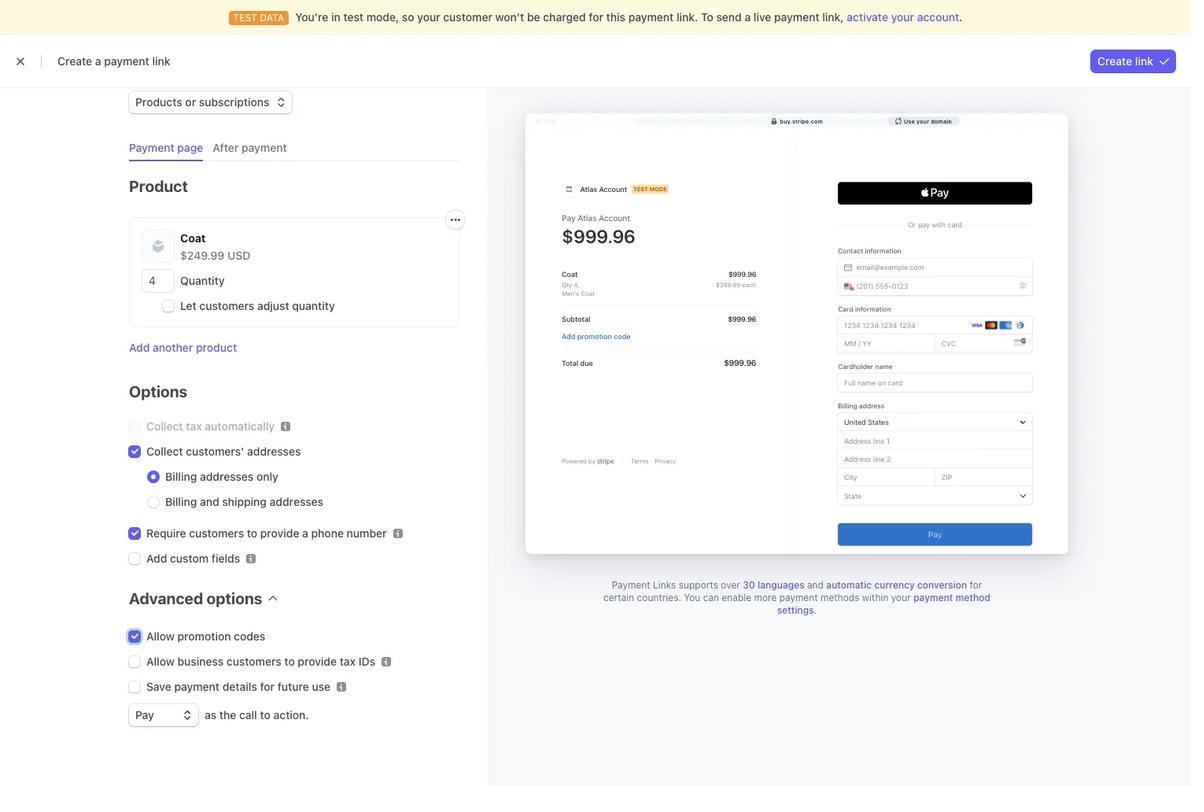 Task type: locate. For each thing, give the bounding box(es) containing it.
your right so
[[417, 10, 441, 24]]

be
[[527, 10, 541, 24]]

2 vertical spatial a
[[302, 527, 308, 540]]

tax up customers'
[[186, 420, 202, 433]]

payment right after in the top of the page
[[242, 141, 287, 154]]

0 vertical spatial billing
[[165, 470, 197, 483]]

settings
[[778, 605, 814, 616]]

0 horizontal spatial for
[[260, 680, 275, 693]]

payment page
[[129, 141, 203, 154]]

payment page button
[[123, 135, 213, 161]]

number
[[347, 527, 387, 540]]

1 horizontal spatial .
[[960, 10, 963, 24]]

activate
[[847, 10, 889, 24]]

for left 'future'
[[260, 680, 275, 693]]

allow
[[146, 630, 175, 643], [146, 655, 175, 668]]

customers for require
[[189, 527, 244, 540]]

svg image
[[451, 215, 460, 225]]

30 languages link
[[743, 579, 805, 591]]

1 horizontal spatial tax
[[340, 655, 356, 668]]

customer
[[443, 10, 493, 24]]

0 vertical spatial collect
[[146, 420, 183, 433]]

0 horizontal spatial .
[[814, 605, 817, 616]]

so
[[402, 10, 415, 24]]

to for customers
[[284, 655, 295, 668]]

your
[[417, 10, 441, 24], [892, 10, 915, 24], [917, 118, 930, 124], [892, 592, 911, 604]]

collect for collect tax automatically
[[146, 420, 183, 433]]

payment down business
[[174, 680, 220, 693]]

collect for collect customers' addresses
[[146, 445, 183, 458]]

1 horizontal spatial to
[[260, 708, 271, 722]]

billing and shipping addresses
[[165, 495, 324, 508]]

buy.stripe.com
[[780, 118, 823, 124]]

1 horizontal spatial payment
[[612, 579, 651, 591]]

another
[[153, 341, 193, 354]]

0 vertical spatial allow
[[146, 630, 175, 643]]

0 horizontal spatial and
[[200, 495, 219, 508]]

0 vertical spatial add
[[129, 341, 150, 354]]

product
[[129, 177, 188, 195]]

tax left ids
[[340, 655, 356, 668]]

addresses up only
[[247, 445, 301, 458]]

advanced options button
[[123, 579, 278, 610]]

payment right live
[[775, 10, 820, 24]]

for up method
[[970, 579, 983, 591]]

allow business customers to provide tax ids
[[146, 655, 376, 668]]

add for add another product
[[129, 341, 150, 354]]

collect customers' addresses
[[146, 445, 301, 458]]

add inside button
[[129, 341, 150, 354]]

billing for billing addresses only
[[165, 470, 197, 483]]

link
[[152, 54, 171, 68], [1136, 54, 1154, 68]]

product
[[196, 341, 237, 354]]

1 vertical spatial payment
[[612, 579, 651, 591]]

your right use at top right
[[917, 118, 930, 124]]

test
[[344, 10, 364, 24]]

1 horizontal spatial and
[[808, 579, 824, 591]]

your inside button
[[917, 118, 930, 124]]

0 horizontal spatial a
[[95, 54, 101, 68]]

1 vertical spatial a
[[95, 54, 101, 68]]

create inside button
[[1098, 54, 1133, 68]]

add another product button
[[129, 340, 237, 356]]

1 horizontal spatial a
[[302, 527, 308, 540]]

your down automatic currency conversion link
[[892, 592, 911, 604]]

allow down 'advanced'
[[146, 630, 175, 643]]

supports
[[679, 579, 719, 591]]

1 vertical spatial for
[[970, 579, 983, 591]]

2 allow from the top
[[146, 655, 175, 668]]

0 horizontal spatial payment
[[129, 141, 175, 154]]

allow up save
[[146, 655, 175, 668]]

2 vertical spatial for
[[260, 680, 275, 693]]

1 vertical spatial add
[[146, 552, 167, 565]]

the
[[219, 708, 236, 722]]

use your domain button
[[888, 116, 960, 125]]

automatically
[[205, 420, 275, 433]]

collect down options
[[146, 420, 183, 433]]

2 horizontal spatial for
[[970, 579, 983, 591]]

create link button
[[1092, 50, 1176, 72]]

to up 'future'
[[284, 655, 295, 668]]

customers down codes at the bottom of page
[[227, 655, 282, 668]]

add
[[129, 341, 150, 354], [146, 552, 167, 565]]

payment down 'conversion' on the right bottom of the page
[[914, 592, 954, 604]]

link inside create link button
[[1136, 54, 1154, 68]]

1 vertical spatial provide
[[298, 655, 337, 668]]

1 create from the left
[[57, 54, 92, 68]]

after
[[213, 141, 239, 154]]

in
[[331, 10, 341, 24]]

1 billing from the top
[[165, 470, 197, 483]]

2 billing from the top
[[165, 495, 197, 508]]

you're
[[295, 10, 329, 24]]

addresses down collect customers' addresses
[[200, 470, 254, 483]]

create for create link
[[1098, 54, 1133, 68]]

for left this
[[589, 10, 604, 24]]

billing up "require"
[[165, 495, 197, 508]]

add down "require"
[[146, 552, 167, 565]]

provide
[[260, 527, 299, 540], [298, 655, 337, 668]]

payment
[[629, 10, 674, 24], [775, 10, 820, 24], [104, 54, 149, 68], [242, 141, 287, 154], [780, 592, 818, 604], [914, 592, 954, 604], [174, 680, 220, 693]]

1 vertical spatial tax
[[340, 655, 356, 668]]

quantity
[[292, 299, 335, 312]]

1 horizontal spatial link
[[1136, 54, 1154, 68]]

customers up fields
[[189, 527, 244, 540]]

0 vertical spatial tax
[[186, 420, 202, 433]]

billing
[[165, 470, 197, 483], [165, 495, 197, 508]]

and up methods
[[808, 579, 824, 591]]

payment up certain
[[612, 579, 651, 591]]

2 vertical spatial to
[[260, 708, 271, 722]]

1 vertical spatial addresses
[[200, 470, 254, 483]]

0 vertical spatial a
[[745, 10, 751, 24]]

1 vertical spatial billing
[[165, 495, 197, 508]]

1 vertical spatial to
[[284, 655, 295, 668]]

and down billing addresses only
[[200, 495, 219, 508]]

customers
[[199, 299, 254, 312], [189, 527, 244, 540], [227, 655, 282, 668]]

send
[[717, 10, 742, 24]]

payment up products
[[104, 54, 149, 68]]

2 horizontal spatial a
[[745, 10, 751, 24]]

0 vertical spatial customers
[[199, 299, 254, 312]]

add left the another
[[129, 341, 150, 354]]

provide down "shipping"
[[260, 527, 299, 540]]

tax
[[186, 420, 202, 433], [340, 655, 356, 668]]

1 vertical spatial allow
[[146, 655, 175, 668]]

0 vertical spatial for
[[589, 10, 604, 24]]

activate your account link
[[847, 10, 960, 24]]

after payment button
[[206, 135, 296, 161]]

payment left "page"
[[129, 141, 175, 154]]

methods
[[821, 592, 860, 604]]

fields
[[212, 552, 240, 565]]

to down "shipping"
[[247, 527, 258, 540]]

payment inside for certain countries. you can enable more payment methods within your
[[780, 592, 818, 604]]

1 vertical spatial .
[[814, 605, 817, 616]]

0 horizontal spatial to
[[247, 527, 258, 540]]

addresses down only
[[270, 495, 324, 508]]

0 vertical spatial addresses
[[247, 445, 301, 458]]

use
[[312, 680, 331, 693]]

1 vertical spatial and
[[808, 579, 824, 591]]

0 horizontal spatial create
[[57, 54, 92, 68]]

0 vertical spatial and
[[200, 495, 219, 508]]

1 horizontal spatial create
[[1098, 54, 1133, 68]]

$249.99
[[180, 249, 225, 262]]

2 collect from the top
[[146, 445, 183, 458]]

0 vertical spatial provide
[[260, 527, 299, 540]]

1 allow from the top
[[146, 630, 175, 643]]

to for call
[[260, 708, 271, 722]]

2 vertical spatial addresses
[[270, 495, 324, 508]]

conversion
[[918, 579, 968, 591]]

1 vertical spatial collect
[[146, 445, 183, 458]]

your right the activate
[[892, 10, 915, 24]]

save payment details for future use
[[146, 680, 331, 693]]

and
[[200, 495, 219, 508], [808, 579, 824, 591]]

after payment
[[213, 141, 287, 154]]

1 vertical spatial customers
[[189, 527, 244, 540]]

products
[[135, 95, 182, 109]]

payment links supports over 30 languages and automatic currency conversion
[[612, 579, 968, 591]]

0 horizontal spatial tax
[[186, 420, 202, 433]]

you're in test mode, so your customer won't be charged for this payment link. to send a live payment link, activate your account .
[[295, 10, 963, 24]]

0 horizontal spatial link
[[152, 54, 171, 68]]

0 vertical spatial payment
[[129, 141, 175, 154]]

.
[[960, 10, 963, 24], [814, 605, 817, 616]]

billing down customers'
[[165, 470, 197, 483]]

to right call
[[260, 708, 271, 722]]

2 horizontal spatial to
[[284, 655, 295, 668]]

payment inside button
[[129, 141, 175, 154]]

products or subscriptions
[[135, 95, 270, 109]]

customers down the quantity
[[199, 299, 254, 312]]

1 collect from the top
[[146, 420, 183, 433]]

collect left customers'
[[146, 445, 183, 458]]

0 vertical spatial to
[[247, 527, 258, 540]]

provide up use
[[298, 655, 337, 668]]

2 link from the left
[[1136, 54, 1154, 68]]

business
[[178, 655, 224, 668]]

let customers adjust quantity
[[180, 299, 335, 312]]

addresses
[[247, 445, 301, 458], [200, 470, 254, 483], [270, 495, 324, 508]]

coat
[[180, 231, 206, 245]]

payment up "settings" at the right bottom of the page
[[780, 592, 818, 604]]

payment inside button
[[242, 141, 287, 154]]

1 link from the left
[[152, 54, 171, 68]]

2 create from the left
[[1098, 54, 1133, 68]]



Task type: describe. For each thing, give the bounding box(es) containing it.
only
[[257, 470, 279, 483]]

coat $249.99 usd
[[180, 231, 251, 262]]

ids
[[359, 655, 376, 668]]

2 vertical spatial customers
[[227, 655, 282, 668]]

certain
[[604, 592, 635, 604]]

currency
[[875, 579, 915, 591]]

allow for options
[[146, 655, 175, 668]]

for inside payment page tab panel
[[260, 680, 275, 693]]

use your domain
[[904, 118, 952, 124]]

page
[[177, 141, 203, 154]]

future
[[278, 680, 309, 693]]

for inside for certain countries. you can enable more payment methods within your
[[970, 579, 983, 591]]

payment page tab panel
[[116, 161, 465, 749]]

quantity
[[180, 274, 225, 287]]

codes
[[234, 630, 266, 643]]

require customers to provide a phone number
[[146, 527, 387, 540]]

save
[[146, 680, 171, 693]]

shipping
[[222, 495, 267, 508]]

require
[[146, 527, 186, 540]]

create a payment link
[[57, 54, 171, 68]]

custom
[[170, 552, 209, 565]]

call
[[239, 708, 257, 722]]

languages
[[758, 579, 805, 591]]

payment right this
[[629, 10, 674, 24]]

within
[[863, 592, 889, 604]]

countries.
[[637, 592, 682, 604]]

links
[[653, 579, 676, 591]]

products or subscriptions button
[[129, 88, 292, 113]]

payment method settings link
[[778, 592, 991, 616]]

add for add custom fields
[[146, 552, 167, 565]]

details
[[223, 680, 257, 693]]

add another product
[[129, 341, 237, 354]]

won't
[[496, 10, 525, 24]]

as
[[205, 708, 217, 722]]

allow for product
[[146, 630, 175, 643]]

30
[[743, 579, 755, 591]]

or
[[185, 95, 196, 109]]

1 horizontal spatial for
[[589, 10, 604, 24]]

method
[[956, 592, 991, 604]]

account
[[918, 10, 960, 24]]

domain
[[931, 118, 952, 124]]

and inside payment page tab panel
[[200, 495, 219, 508]]

promotion
[[178, 630, 231, 643]]

automatic currency conversion link
[[827, 579, 968, 591]]

payment for payment page
[[129, 141, 175, 154]]

over
[[721, 579, 741, 591]]

to
[[701, 10, 714, 24]]

link.
[[677, 10, 699, 24]]

allow promotion codes
[[146, 630, 266, 643]]

as the call to action.
[[205, 708, 309, 722]]

charged
[[543, 10, 586, 24]]

billing for billing and shipping addresses
[[165, 495, 197, 508]]

usd
[[228, 249, 251, 262]]

payment for payment links supports over 30 languages and automatic currency conversion
[[612, 579, 651, 591]]

phone
[[311, 527, 344, 540]]

automatic
[[827, 579, 872, 591]]

payment inside payment method settings
[[914, 592, 954, 604]]

create link
[[1098, 54, 1154, 68]]

payment link settings tab list
[[123, 135, 460, 161]]

use
[[904, 118, 915, 124]]

0 vertical spatial .
[[960, 10, 963, 24]]

enable
[[722, 592, 752, 604]]

mode,
[[367, 10, 399, 24]]

subscriptions
[[199, 95, 270, 109]]

add custom fields
[[146, 552, 240, 565]]

collect tax automatically
[[146, 420, 275, 433]]

live
[[754, 10, 772, 24]]

Quantity number field
[[142, 270, 174, 292]]

options
[[129, 383, 187, 401]]

billing addresses only
[[165, 470, 279, 483]]

action.
[[274, 708, 309, 722]]

your inside for certain countries. you can enable more payment methods within your
[[892, 592, 911, 604]]

payment method settings
[[778, 592, 991, 616]]

can
[[703, 592, 719, 604]]

advanced options
[[129, 590, 262, 608]]

link,
[[823, 10, 844, 24]]

payment inside tab panel
[[174, 680, 220, 693]]

create for create a payment link
[[57, 54, 92, 68]]

more
[[755, 592, 777, 604]]

options
[[207, 590, 262, 608]]

you
[[684, 592, 701, 604]]

let
[[180, 299, 197, 312]]

customers for let
[[199, 299, 254, 312]]

a inside tab panel
[[302, 527, 308, 540]]

customers'
[[186, 445, 244, 458]]

this
[[607, 10, 626, 24]]



Task type: vqa. For each thing, say whether or not it's contained in the screenshot.
depends
no



